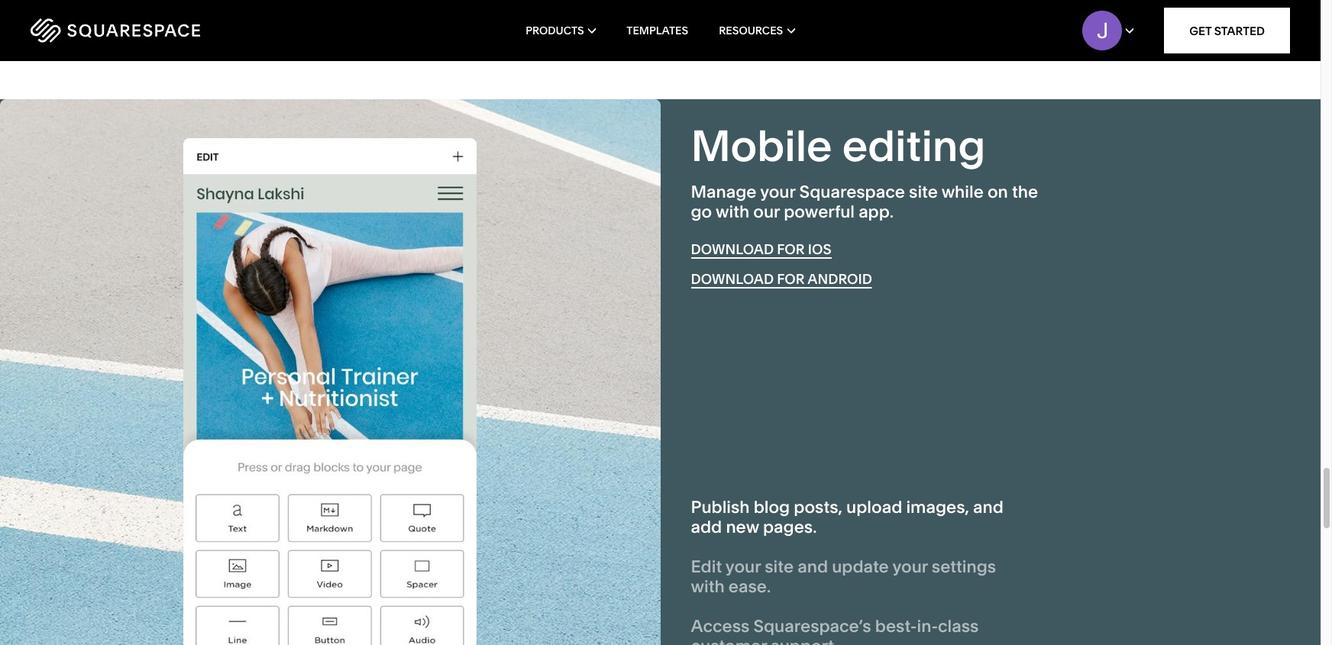 Task type: locate. For each thing, give the bounding box(es) containing it.
for down download for ios link
[[777, 271, 805, 288]]

with right go
[[716, 202, 750, 223]]

1 download from the top
[[691, 240, 774, 258]]

editing
[[842, 120, 986, 172]]

your for edit
[[726, 557, 761, 577]]

instagram image
[[1101, 0, 1136, 24]]

1 vertical spatial and
[[798, 557, 828, 577]]

with
[[716, 202, 750, 223], [691, 577, 725, 597]]

2 for from the top
[[777, 271, 805, 288]]

templates link
[[627, 0, 688, 61]]

download
[[691, 240, 774, 258], [691, 271, 774, 288]]

your down mobile
[[760, 182, 796, 202]]

1 horizontal spatial and
[[973, 497, 1004, 518]]

0 horizontal spatial site
[[765, 557, 794, 577]]

with inside edit your site and update your settings with ease.
[[691, 577, 725, 597]]

for left ios on the right top of page
[[777, 240, 805, 258]]

squarespace logo link
[[31, 18, 282, 43]]

and down pages.
[[798, 557, 828, 577]]

and inside publish blog posts, upload images, and add new pages.
[[973, 497, 1004, 518]]

the
[[1012, 182, 1038, 202]]

edit your site and update your settings with ease.
[[691, 557, 996, 597]]

0 horizontal spatial and
[[798, 557, 828, 577]]

1 vertical spatial for
[[777, 271, 805, 288]]

best-
[[875, 616, 917, 637]]

mobile
[[691, 120, 832, 172]]

1 for from the top
[[777, 240, 805, 258]]

your right edit
[[726, 557, 761, 577]]

and right the images,
[[973, 497, 1004, 518]]

publish
[[691, 497, 750, 518]]

download inside download for ios link
[[691, 240, 774, 258]]

for
[[777, 240, 805, 258], [777, 271, 805, 288]]

upload
[[847, 497, 902, 518]]

download down download for ios link
[[691, 271, 774, 288]]

android
[[808, 271, 872, 288]]

your right update
[[893, 557, 928, 577]]

0 vertical spatial for
[[777, 240, 805, 258]]

squarespace's
[[754, 616, 871, 637]]

powerful
[[784, 202, 855, 223]]

site inside manage your squarespace site while on the go with our powerful app.
[[909, 182, 938, 202]]

download for download for android
[[691, 271, 774, 288]]

0 vertical spatial with
[[716, 202, 750, 223]]

1 vertical spatial download
[[691, 271, 774, 288]]

get
[[1190, 23, 1212, 38]]

while
[[942, 182, 984, 202]]

your
[[760, 182, 796, 202], [726, 557, 761, 577], [893, 557, 928, 577]]

and
[[973, 497, 1004, 518], [798, 557, 828, 577]]

download down go
[[691, 240, 774, 258]]

customer
[[691, 636, 767, 646]]

0 vertical spatial download
[[691, 240, 774, 258]]

1 horizontal spatial site
[[909, 182, 938, 202]]

ios
[[808, 240, 832, 258]]

squarespace
[[799, 182, 905, 202]]

0 vertical spatial and
[[973, 497, 1004, 518]]

1 vertical spatial with
[[691, 577, 725, 597]]

manage
[[691, 182, 757, 202]]

with up access
[[691, 577, 725, 597]]

0 vertical spatial site
[[909, 182, 938, 202]]

download inside download for android link
[[691, 271, 774, 288]]

2 download from the top
[[691, 271, 774, 288]]

1 vertical spatial site
[[765, 557, 794, 577]]

for for ios
[[777, 240, 805, 258]]

site
[[909, 182, 938, 202], [765, 557, 794, 577]]

get started link
[[1164, 8, 1290, 53]]

site down pages.
[[765, 557, 794, 577]]

your inside manage your squarespace site while on the go with our powerful app.
[[760, 182, 796, 202]]

site left while at the top of page
[[909, 182, 938, 202]]

on
[[988, 182, 1008, 202]]



Task type: vqa. For each thing, say whether or not it's contained in the screenshot.
PROPERTIES to the top
no



Task type: describe. For each thing, give the bounding box(es) containing it.
download for ios
[[691, 240, 832, 258]]

analytics ui on mobile image
[[184, 139, 477, 646]]

ease.
[[729, 577, 771, 597]]

products
[[526, 24, 584, 37]]

update
[[832, 557, 889, 577]]

in-
[[917, 616, 938, 637]]

images,
[[906, 497, 969, 518]]

add
[[691, 517, 722, 538]]

publish blog posts, upload images, and add new pages.
[[691, 497, 1004, 538]]

and inside edit your site and update your settings with ease.
[[798, 557, 828, 577]]

your for manage
[[760, 182, 796, 202]]

settings
[[932, 557, 996, 577]]

pages.
[[763, 517, 817, 538]]

manage your squarespace site while on the go with our powerful app.
[[691, 182, 1038, 223]]

class
[[938, 616, 979, 637]]

app.
[[859, 202, 894, 223]]

access
[[691, 616, 750, 637]]

download for download for ios
[[691, 240, 774, 258]]

get started
[[1190, 23, 1265, 38]]

our
[[753, 202, 780, 223]]

blog
[[754, 497, 790, 518]]

resources
[[719, 24, 783, 37]]

products button
[[526, 0, 596, 61]]

access squarespace's best-in-class customer support.
[[691, 616, 979, 646]]

for for android
[[777, 271, 805, 288]]

posts,
[[794, 497, 843, 518]]

resources button
[[719, 0, 795, 61]]

started
[[1214, 23, 1265, 38]]

with inside manage your squarespace site while on the go with our powerful app.
[[716, 202, 750, 223]]

new
[[726, 517, 759, 538]]

support.
[[771, 636, 838, 646]]

download for android
[[691, 271, 872, 288]]

download for ios link
[[691, 240, 832, 259]]

mobile editing
[[691, 120, 986, 172]]

download for android link
[[691, 271, 872, 289]]

edit
[[691, 557, 722, 577]]

templates
[[627, 24, 688, 37]]

site inside edit your site and update your settings with ease.
[[765, 557, 794, 577]]

go
[[691, 202, 712, 223]]

squarespace logo image
[[31, 18, 200, 43]]



